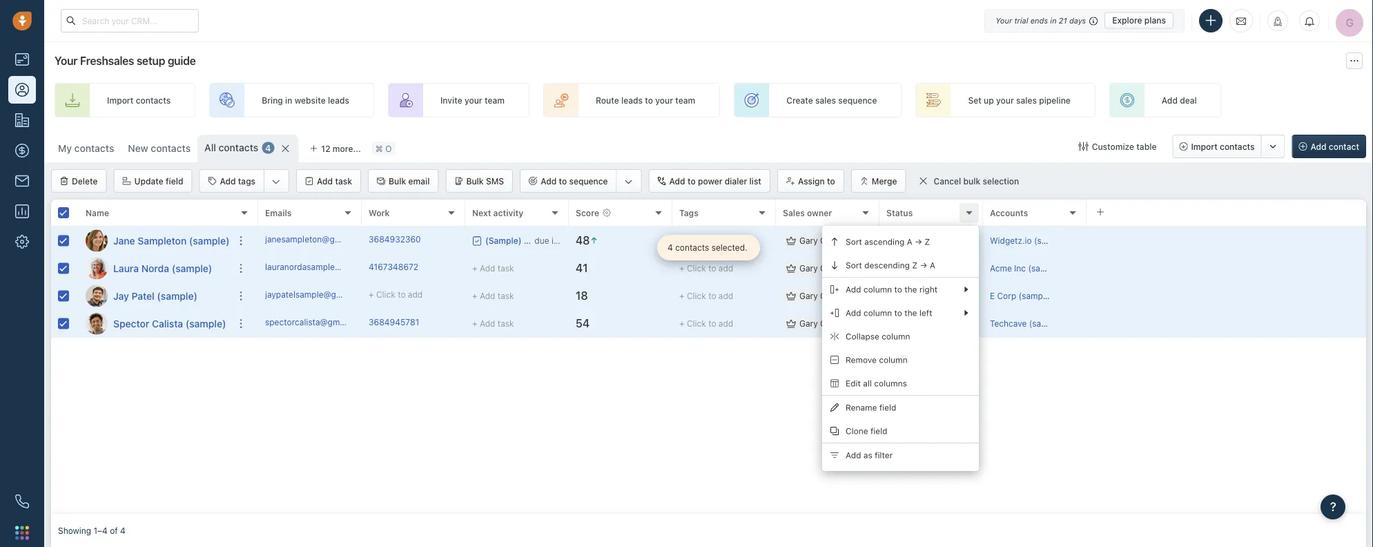 Task type: vqa. For each thing, say whether or not it's contained in the screenshot.
Score on the left of page
yes



Task type: locate. For each thing, give the bounding box(es) containing it.
column inside menu item
[[879, 355, 908, 365]]

2 sort from the top
[[846, 260, 863, 270]]

import contacts link
[[55, 83, 196, 117]]

1 horizontal spatial new
[[902, 236, 919, 246]]

qualified
[[902, 263, 937, 273], [902, 319, 937, 328]]

import down "deal"
[[1192, 142, 1218, 151]]

2 horizontal spatial 4
[[668, 243, 673, 252]]

merge
[[872, 176, 898, 186]]

2 + click to add from the top
[[680, 263, 734, 273]]

your left freshsales
[[55, 54, 78, 67]]

1 leads from the left
[[328, 95, 349, 105]]

menu
[[823, 226, 979, 471]]

0 horizontal spatial import contacts
[[107, 95, 171, 105]]

add contact
[[1311, 142, 1360, 151]]

1 vertical spatial qualified
[[902, 319, 937, 328]]

add for add column to the left
[[846, 308, 862, 318]]

1 horizontal spatial bulk
[[466, 176, 484, 186]]

0 vertical spatial a
[[907, 237, 913, 247]]

bulk for bulk sms
[[466, 176, 484, 186]]

sales right create
[[816, 95, 836, 105]]

→ up sort descending z → a "menu item"
[[915, 237, 923, 247]]

column up remove column menu item
[[882, 331, 911, 341]]

new for new contacts
[[128, 143, 148, 154]]

qualified up right
[[902, 263, 937, 273]]

0 horizontal spatial container_wx8msf4aqz5i3rn1 image
[[787, 264, 796, 273]]

container_wx8msf4aqz5i3rn1 image down 'sales'
[[787, 264, 796, 273]]

import contacts
[[107, 95, 171, 105], [1192, 142, 1255, 151]]

your right "route"
[[656, 95, 673, 105]]

0 vertical spatial sort
[[846, 237, 863, 247]]

jay patel (sample)
[[113, 290, 198, 301]]

explore plans
[[1113, 16, 1167, 25]]

leads right "route"
[[622, 95, 643, 105]]

1 horizontal spatial your
[[656, 95, 673, 105]]

z up sort descending z → a "menu item"
[[925, 237, 931, 247]]

1 vertical spatial 4
[[668, 243, 673, 252]]

showing 1–4 of 4
[[58, 526, 126, 535]]

sampleton
[[138, 235, 187, 246]]

jane sampleton (sample)
[[113, 235, 230, 246]]

0 vertical spatial new
[[128, 143, 148, 154]]

widgetz.io (sample) link
[[990, 236, 1069, 246]]

column inside menu item
[[882, 331, 911, 341]]

bulk left sms
[[466, 176, 484, 186]]

jaypatelsample@gmail.com
[[265, 290, 371, 299]]

1 the from the top
[[905, 285, 918, 294]]

to
[[645, 95, 653, 105], [559, 176, 567, 186], [688, 176, 696, 186], [827, 176, 836, 186], [709, 236, 717, 246], [709, 263, 717, 273], [895, 285, 903, 294], [398, 290, 406, 299], [709, 291, 717, 301], [895, 308, 903, 318], [709, 319, 717, 328]]

1 sort from the top
[[846, 237, 863, 247]]

field right clone
[[871, 426, 888, 436]]

1 horizontal spatial z
[[925, 237, 931, 247]]

4 gary orlando from the top
[[800, 319, 852, 328]]

a up right
[[930, 260, 936, 270]]

task
[[335, 176, 352, 186], [498, 264, 514, 273], [498, 291, 514, 301], [498, 319, 514, 328]]

0 horizontal spatial your
[[465, 95, 483, 105]]

bring in website leads
[[262, 95, 349, 105]]

1 vertical spatial the
[[905, 308, 918, 318]]

1 vertical spatial z
[[913, 260, 918, 270]]

1 horizontal spatial team
[[676, 95, 696, 105]]

ends
[[1031, 16, 1049, 25]]

1 row group from the left
[[51, 227, 258, 338]]

1 horizontal spatial import contacts
[[1192, 142, 1255, 151]]

→ inside menu item
[[915, 237, 923, 247]]

0 horizontal spatial 4
[[120, 526, 126, 535]]

0 horizontal spatial in
[[285, 95, 292, 105]]

leads right website
[[328, 95, 349, 105]]

e
[[990, 291, 995, 301]]

(sample)
[[189, 235, 230, 246], [1035, 236, 1069, 246], [172, 262, 212, 274], [1029, 263, 1063, 273], [157, 290, 198, 301], [1019, 291, 1054, 301], [186, 318, 226, 329], [1030, 319, 1064, 328]]

the left right
[[905, 285, 918, 294]]

cell for 41
[[1087, 255, 1367, 282]]

1 horizontal spatial sequence
[[839, 95, 877, 105]]

sequence inside button
[[569, 176, 608, 186]]

4167348672 link
[[369, 261, 419, 276]]

1 vertical spatial + add task
[[472, 291, 514, 301]]

2 the from the top
[[905, 308, 918, 318]]

sort left ascending on the right
[[846, 237, 863, 247]]

1 vertical spatial field
[[880, 403, 897, 412]]

3 + add task from the top
[[472, 319, 514, 328]]

(sample) for laura norda (sample)
[[172, 262, 212, 274]]

+ add task
[[472, 264, 514, 273], [472, 291, 514, 301], [472, 319, 514, 328]]

sequence up score
[[569, 176, 608, 186]]

freshsales
[[80, 54, 134, 67]]

name column header
[[79, 200, 258, 227]]

container_wx8msf4aqz5i3rn1 image left customize
[[1079, 142, 1089, 151]]

(sample) right inc
[[1029, 263, 1063, 273]]

press space to deselect this row. row containing 41
[[258, 255, 1367, 283]]

import contacts button
[[1173, 135, 1262, 158]]

1 vertical spatial sort
[[846, 260, 863, 270]]

l image
[[86, 257, 108, 279]]

1 sales from the left
[[816, 95, 836, 105]]

+ add task for 54
[[472, 319, 514, 328]]

0 horizontal spatial your
[[55, 54, 78, 67]]

2 orlando from the top
[[821, 263, 852, 273]]

2 team from the left
[[676, 95, 696, 105]]

the for right
[[905, 285, 918, 294]]

container_wx8msf4aqz5i3rn1 image
[[919, 176, 929, 186], [472, 236, 482, 246], [787, 236, 796, 246], [787, 291, 796, 301], [787, 319, 796, 328]]

email
[[409, 176, 430, 186]]

1 horizontal spatial leads
[[622, 95, 643, 105]]

add for add to power dialer list
[[670, 176, 686, 186]]

in right bring
[[285, 95, 292, 105]]

gary orlando
[[800, 236, 852, 246], [800, 263, 852, 273], [800, 291, 852, 301], [800, 319, 852, 328]]

add to power dialer list
[[670, 176, 762, 186]]

container_wx8msf4aqz5i3rn1 image inside 'customize table' button
[[1079, 142, 1089, 151]]

add as filter menu item
[[823, 443, 979, 467]]

phone element
[[8, 488, 36, 515]]

sort inside menu item
[[846, 237, 863, 247]]

0 horizontal spatial team
[[485, 95, 505, 105]]

email image
[[1237, 15, 1247, 26]]

0 horizontal spatial a
[[907, 237, 913, 247]]

all
[[864, 378, 872, 388]]

1 vertical spatial a
[[930, 260, 936, 270]]

1 horizontal spatial import
[[1192, 142, 1218, 151]]

orlando for 54
[[821, 319, 852, 328]]

add for add deal
[[1162, 95, 1178, 105]]

1 + click to add from the top
[[680, 236, 734, 246]]

1 qualified from the top
[[902, 263, 937, 273]]

click for 54
[[687, 319, 706, 328]]

3 gary orlando from the top
[[800, 291, 852, 301]]

spectorcalista@gmail.com 3684945781
[[265, 317, 419, 327]]

1 vertical spatial new
[[902, 236, 919, 246]]

0 vertical spatial your
[[996, 16, 1013, 25]]

1 horizontal spatial 4
[[265, 143, 271, 153]]

column down descending
[[864, 285, 893, 294]]

clone
[[846, 426, 869, 436]]

set
[[969, 95, 982, 105]]

add inside "group"
[[220, 176, 236, 186]]

2 bulk from the left
[[466, 176, 484, 186]]

0 vertical spatial z
[[925, 237, 931, 247]]

1 horizontal spatial sales
[[1017, 95, 1037, 105]]

0 vertical spatial the
[[905, 285, 918, 294]]

column for remove column
[[879, 355, 908, 365]]

2 cell from the top
[[1087, 255, 1367, 282]]

0 vertical spatial field
[[166, 176, 183, 186]]

assign to
[[798, 176, 836, 186]]

field right update
[[166, 176, 183, 186]]

1 horizontal spatial container_wx8msf4aqz5i3rn1 image
[[1079, 142, 1089, 151]]

sequence right create
[[839, 95, 877, 105]]

add for 54
[[719, 319, 734, 328]]

sort ascending a → z
[[846, 237, 931, 247]]

1 horizontal spatial in
[[1051, 16, 1057, 25]]

1 vertical spatial sequence
[[569, 176, 608, 186]]

add for 41
[[719, 263, 734, 273]]

(sample) right sampleton
[[189, 235, 230, 246]]

z down sort ascending a → z menu item
[[913, 260, 918, 270]]

4 right the all contacts link
[[265, 143, 271, 153]]

4 orlando from the top
[[821, 319, 852, 328]]

j image
[[86, 285, 108, 307]]

column up collapse column
[[864, 308, 893, 318]]

0 horizontal spatial import
[[107, 95, 134, 105]]

0 vertical spatial sequence
[[839, 95, 877, 105]]

all contacts 4
[[205, 142, 271, 153]]

sort inside "menu item"
[[846, 260, 863, 270]]

1 vertical spatial in
[[285, 95, 292, 105]]

1 horizontal spatial your
[[996, 16, 1013, 25]]

gary for 41
[[800, 263, 818, 273]]

container_wx8msf4aqz5i3rn1 image
[[1079, 142, 1089, 151], [787, 264, 796, 273]]

gary for 54
[[800, 319, 818, 328]]

1 bulk from the left
[[389, 176, 406, 186]]

customize table
[[1093, 142, 1157, 151]]

a right ascending on the right
[[907, 237, 913, 247]]

update field
[[134, 176, 183, 186]]

route leads to your team
[[596, 95, 696, 105]]

bulk
[[964, 176, 981, 186]]

unqualified
[[902, 291, 946, 301]]

remove column
[[846, 355, 908, 365]]

4
[[265, 143, 271, 153], [668, 243, 673, 252], [120, 526, 126, 535]]

acme
[[990, 263, 1012, 273]]

row group containing 48
[[258, 227, 1367, 338]]

2 row group from the left
[[258, 227, 1367, 338]]

sequence for create sales sequence
[[839, 95, 877, 105]]

clone field menu item
[[823, 419, 979, 443]]

import down the your freshsales setup guide
[[107, 95, 134, 105]]

1 horizontal spatial a
[[930, 260, 936, 270]]

(sample) down e corp (sample) link
[[1030, 319, 1064, 328]]

3 gary from the top
[[800, 291, 818, 301]]

1 vertical spatial →
[[920, 260, 928, 270]]

2 your from the left
[[656, 95, 673, 105]]

patel
[[132, 290, 155, 301]]

add inside menu item
[[846, 450, 862, 460]]

press space to deselect this row. row containing spector calista (sample)
[[51, 310, 258, 338]]

sort descending z → a menu item
[[823, 253, 979, 277]]

deal
[[1181, 95, 1198, 105]]

plans
[[1145, 16, 1167, 25]]

0 vertical spatial container_wx8msf4aqz5i3rn1 image
[[1079, 142, 1089, 151]]

0 horizontal spatial z
[[913, 260, 918, 270]]

3 orlando from the top
[[821, 291, 852, 301]]

explore
[[1113, 16, 1143, 25]]

import contacts down "deal"
[[1192, 142, 1255, 151]]

grid
[[51, 198, 1367, 514]]

4 gary from the top
[[800, 319, 818, 328]]

0 horizontal spatial sales
[[816, 95, 836, 105]]

the left left
[[905, 308, 918, 318]]

spector calista (sample)
[[113, 318, 226, 329]]

(sample) up spector calista (sample)
[[157, 290, 198, 301]]

1 vertical spatial import contacts
[[1192, 142, 1255, 151]]

rename field menu item
[[823, 396, 979, 419]]

0 horizontal spatial bulk
[[389, 176, 406, 186]]

2 gary orlando from the top
[[800, 263, 852, 273]]

new
[[128, 143, 148, 154], [902, 236, 919, 246]]

add deal link
[[1110, 83, 1222, 117]]

your right up
[[997, 95, 1014, 105]]

import contacts for import contacts button
[[1192, 142, 1255, 151]]

2 leads from the left
[[622, 95, 643, 105]]

field for rename field
[[880, 403, 897, 412]]

press space to deselect this row. row containing 48
[[258, 227, 1367, 255]]

3684945781 link
[[369, 316, 419, 331]]

0 horizontal spatial new
[[128, 143, 148, 154]]

(sample) for jay patel (sample)
[[157, 290, 198, 301]]

cell for 54
[[1087, 310, 1367, 337]]

to inside group
[[559, 176, 567, 186]]

→ inside "menu item"
[[920, 260, 928, 270]]

add to sequence group
[[520, 169, 642, 193]]

+ click to add
[[680, 236, 734, 246], [680, 263, 734, 273], [680, 291, 734, 301], [680, 319, 734, 328]]

add inside group
[[541, 176, 557, 186]]

Search your CRM... text field
[[61, 9, 199, 32]]

your left trial
[[996, 16, 1013, 25]]

bring
[[262, 95, 283, 105]]

row group
[[51, 227, 258, 338], [258, 227, 1367, 338]]

2 vertical spatial + add task
[[472, 319, 514, 328]]

add
[[1162, 95, 1178, 105], [1311, 142, 1327, 151], [220, 176, 236, 186], [317, 176, 333, 186], [541, 176, 557, 186], [670, 176, 686, 186], [480, 264, 496, 273], [846, 285, 862, 294], [480, 291, 496, 301], [846, 308, 862, 318], [480, 319, 496, 328], [846, 450, 862, 460]]

bulk inside button
[[466, 176, 484, 186]]

field down columns
[[880, 403, 897, 412]]

0 vertical spatial qualified
[[902, 263, 937, 273]]

techcave
[[990, 319, 1027, 328]]

click for 18
[[687, 291, 706, 301]]

import contacts group
[[1173, 135, 1286, 158]]

o
[[386, 144, 392, 153]]

2 vertical spatial field
[[871, 426, 888, 436]]

3684932360 link
[[369, 233, 421, 248]]

new inside "press space to deselect this row." row
[[902, 236, 919, 246]]

0 horizontal spatial leads
[[328, 95, 349, 105]]

sales left pipeline
[[1017, 95, 1037, 105]]

showing
[[58, 526, 91, 535]]

new up update
[[128, 143, 148, 154]]

gary orlando for 18
[[800, 291, 852, 301]]

contacts
[[136, 95, 171, 105], [1221, 142, 1255, 151], [219, 142, 259, 153], [74, 143, 114, 154], [151, 143, 191, 154], [676, 243, 710, 252]]

(sample) right calista
[[186, 318, 226, 329]]

press space to deselect this row. row containing 54
[[258, 310, 1367, 338]]

column up columns
[[879, 355, 908, 365]]

tags
[[238, 176, 256, 186]]

41
[[576, 261, 588, 275]]

field inside button
[[166, 176, 183, 186]]

selection
[[983, 176, 1020, 186]]

2 horizontal spatial your
[[997, 95, 1014, 105]]

add tags
[[220, 176, 256, 186]]

next activity
[[472, 208, 524, 218]]

angle down image
[[272, 175, 280, 189]]

bulk left email
[[389, 176, 406, 186]]

sort left descending
[[846, 260, 863, 270]]

add for add as filter
[[846, 450, 862, 460]]

remove column menu item
[[823, 348, 979, 372]]

import contacts inside button
[[1192, 142, 1255, 151]]

0 horizontal spatial sequence
[[569, 176, 608, 186]]

your right invite
[[465, 95, 483, 105]]

import contacts down 'setup'
[[107, 95, 171, 105]]

janesampleton@gmail.com link
[[265, 233, 370, 248]]

task for 18
[[498, 291, 514, 301]]

left
[[920, 308, 933, 318]]

press space to deselect this row. row
[[51, 227, 258, 255], [258, 227, 1367, 255], [51, 255, 258, 283], [258, 255, 1367, 283], [51, 283, 258, 310], [258, 283, 1367, 310], [51, 310, 258, 338], [258, 310, 1367, 338]]

column for collapse column
[[882, 331, 911, 341]]

my contacts button
[[51, 135, 121, 162], [58, 143, 114, 154]]

leads
[[328, 95, 349, 105], [622, 95, 643, 105]]

selected.
[[712, 243, 748, 252]]

1 + add task from the top
[[472, 264, 514, 273]]

filter
[[875, 450, 893, 460]]

in left 21 on the top right of page
[[1051, 16, 1057, 25]]

1 vertical spatial import
[[1192, 142, 1218, 151]]

0 vertical spatial import
[[107, 95, 134, 105]]

4167348672
[[369, 262, 419, 272]]

2 vertical spatial 4
[[120, 526, 126, 535]]

4 left the selected.
[[668, 243, 673, 252]]

3 + click to add from the top
[[680, 291, 734, 301]]

4 cell from the top
[[1087, 310, 1367, 337]]

0 vertical spatial 4
[[265, 143, 271, 153]]

(sample) down jane sampleton (sample) link
[[172, 262, 212, 274]]

create sales sequence
[[787, 95, 877, 105]]

create sales sequence link
[[734, 83, 902, 117]]

freshworks switcher image
[[15, 526, 29, 540]]

0 vertical spatial →
[[915, 237, 923, 247]]

collapse column menu item
[[823, 325, 979, 348]]

0 vertical spatial import contacts
[[107, 95, 171, 105]]

a
[[907, 237, 913, 247], [930, 260, 936, 270]]

import inside button
[[1192, 142, 1218, 151]]

2 qualified from the top
[[902, 319, 937, 328]]

4 + click to add from the top
[[680, 319, 734, 328]]

add for add column to the right
[[846, 285, 862, 294]]

bring in website leads link
[[209, 83, 374, 117]]

click for 41
[[687, 263, 706, 273]]

(sample) right corp
[[1019, 291, 1054, 301]]

1 vertical spatial your
[[55, 54, 78, 67]]

0 vertical spatial + add task
[[472, 264, 514, 273]]

cell
[[1087, 227, 1367, 254], [1087, 255, 1367, 282], [1087, 283, 1367, 309], [1087, 310, 1367, 337]]

qualified down left
[[902, 319, 937, 328]]

1 gary from the top
[[800, 236, 818, 246]]

your for your freshsales setup guide
[[55, 54, 78, 67]]

gary orlando for 54
[[800, 319, 852, 328]]

a inside menu item
[[907, 237, 913, 247]]

add inside button
[[1311, 142, 1327, 151]]

jay
[[113, 290, 129, 301]]

2 + add task from the top
[[472, 291, 514, 301]]

+ add task for 18
[[472, 291, 514, 301]]

→ up right
[[920, 260, 928, 270]]

3 cell from the top
[[1087, 283, 1367, 309]]

+ click to add for 18
[[680, 291, 734, 301]]

new up sort descending z → a "menu item"
[[902, 236, 919, 246]]

2 gary from the top
[[800, 263, 818, 273]]

the for left
[[905, 308, 918, 318]]

z inside menu item
[[925, 237, 931, 247]]

add for add tags
[[220, 176, 236, 186]]

power
[[698, 176, 723, 186]]

add for add task
[[317, 176, 333, 186]]

column
[[864, 285, 893, 294], [864, 308, 893, 318], [882, 331, 911, 341], [879, 355, 908, 365]]

contacts inside grid
[[676, 243, 710, 252]]

add for add contact
[[1311, 142, 1327, 151]]

janesampleton@gmail.com
[[265, 234, 370, 244]]

set up your sales pipeline link
[[916, 83, 1096, 117]]

press space to deselect this row. row containing 18
[[258, 283, 1367, 310]]

4 right of
[[120, 526, 126, 535]]

bulk inside button
[[389, 176, 406, 186]]



Task type: describe. For each thing, give the bounding box(es) containing it.
1 gary orlando from the top
[[800, 236, 852, 246]]

⌘
[[376, 144, 383, 153]]

orlando for 41
[[821, 263, 852, 273]]

sort for sort descending z → a
[[846, 260, 863, 270]]

of
[[110, 526, 118, 535]]

press space to deselect this row. row containing laura norda (sample)
[[51, 255, 258, 283]]

invite your team link
[[388, 83, 530, 117]]

work
[[369, 208, 390, 218]]

accounts
[[990, 208, 1029, 218]]

task for 54
[[498, 319, 514, 328]]

48
[[576, 234, 590, 247]]

cancel bulk selection
[[934, 176, 1020, 186]]

days
[[1070, 16, 1087, 25]]

container_wx8msf4aqz5i3rn1 image for techcave
[[787, 319, 796, 328]]

add contact button
[[1293, 135, 1367, 158]]

add to power dialer list button
[[649, 169, 771, 193]]

my contacts
[[58, 143, 114, 154]]

add deal
[[1162, 95, 1198, 105]]

3684932360
[[369, 234, 421, 244]]

website
[[295, 95, 326, 105]]

field for clone field
[[871, 426, 888, 436]]

score
[[576, 208, 600, 218]]

18
[[576, 289, 588, 302]]

(sample) for spector calista (sample)
[[186, 318, 226, 329]]

new contacts
[[128, 143, 191, 154]]

lauranordasample@gmail.com
[[265, 262, 383, 272]]

edit all columns menu item
[[823, 372, 979, 395]]

delete button
[[51, 169, 107, 193]]

guide
[[168, 54, 196, 67]]

(sample) up acme inc (sample) link
[[1035, 236, 1069, 246]]

+ click to add for 41
[[680, 263, 734, 273]]

4 inside all contacts 4
[[265, 143, 271, 153]]

invite
[[441, 95, 463, 105]]

sort for sort ascending a → z
[[846, 237, 863, 247]]

1 your from the left
[[465, 95, 483, 105]]

a inside "menu item"
[[930, 260, 936, 270]]

(sample) for jane sampleton (sample)
[[189, 235, 230, 246]]

1 cell from the top
[[1087, 227, 1367, 254]]

as
[[864, 450, 873, 460]]

task inside button
[[335, 176, 352, 186]]

activity
[[494, 208, 524, 218]]

gary orlando for 41
[[800, 263, 852, 273]]

contacts inside button
[[1221, 142, 1255, 151]]

delete
[[72, 176, 98, 186]]

your for your trial ends in 21 days
[[996, 16, 1013, 25]]

add tags group
[[199, 169, 289, 193]]

import for import contacts button
[[1192, 142, 1218, 151]]

add column to the left
[[846, 308, 933, 318]]

norda
[[141, 262, 169, 274]]

field for update field
[[166, 176, 183, 186]]

more...
[[333, 144, 361, 153]]

spectorcalista@gmail.com link
[[265, 316, 368, 331]]

acme inc (sample) link
[[990, 263, 1063, 273]]

1 vertical spatial container_wx8msf4aqz5i3rn1 image
[[787, 264, 796, 273]]

jaypatelsample@gmail.com + click to add
[[265, 290, 423, 299]]

add tags button
[[200, 170, 264, 192]]

spectorcalista@gmail.com
[[265, 317, 368, 327]]

sales
[[783, 208, 805, 218]]

all contacts link
[[205, 141, 259, 155]]

(sample) for e corp (sample)
[[1019, 291, 1054, 301]]

laura
[[113, 262, 139, 274]]

grid containing 48
[[51, 198, 1367, 514]]

remove
[[846, 355, 877, 365]]

new for new
[[902, 236, 919, 246]]

customize table button
[[1070, 135, 1166, 158]]

add column to the right
[[846, 285, 938, 294]]

bulk sms button
[[446, 169, 513, 193]]

techcave (sample)
[[990, 319, 1064, 328]]

54
[[576, 317, 590, 330]]

calista
[[152, 318, 183, 329]]

leads inside route leads to your team link
[[622, 95, 643, 105]]

phone image
[[15, 495, 29, 508]]

container_wx8msf4aqz5i3rn1 image for widgetz.io
[[787, 236, 796, 246]]

4 inside grid
[[668, 243, 673, 252]]

laura norda (sample)
[[113, 262, 212, 274]]

+ click to add for 54
[[680, 319, 734, 328]]

1–4
[[94, 526, 108, 535]]

column for add column to the left
[[864, 308, 893, 318]]

1 orlando from the top
[[821, 236, 852, 246]]

12
[[321, 144, 331, 153]]

+ add task for 41
[[472, 264, 514, 273]]

table
[[1137, 142, 1157, 151]]

spector calista (sample) link
[[113, 317, 226, 331]]

collapse column
[[846, 331, 911, 341]]

j image
[[86, 230, 108, 252]]

rename field
[[846, 403, 897, 412]]

press space to deselect this row. row containing jane sampleton (sample)
[[51, 227, 258, 255]]

name row
[[51, 200, 258, 227]]

collapse
[[846, 331, 880, 341]]

3 your from the left
[[997, 95, 1014, 105]]

edit
[[846, 378, 861, 388]]

corp
[[998, 291, 1017, 301]]

descending
[[865, 260, 910, 270]]

→ for z
[[915, 237, 923, 247]]

⌘ o
[[376, 144, 392, 153]]

add task button
[[296, 169, 361, 193]]

12 more... button
[[302, 139, 369, 158]]

import for import contacts link
[[107, 95, 134, 105]]

container_wx8msf4aqz5i3rn1 image for e
[[787, 291, 796, 301]]

4 contacts selected.
[[668, 243, 748, 252]]

jay patel (sample) link
[[113, 289, 198, 303]]

in inside bring in website leads link
[[285, 95, 292, 105]]

s image
[[86, 313, 108, 335]]

pipeline
[[1040, 95, 1071, 105]]

invite your team
[[441, 95, 505, 105]]

angle down image
[[625, 175, 633, 189]]

sort descending z → a
[[846, 260, 936, 270]]

0 vertical spatial in
[[1051, 16, 1057, 25]]

press space to deselect this row. row containing jay patel (sample)
[[51, 283, 258, 310]]

list
[[750, 176, 762, 186]]

e corp (sample)
[[990, 291, 1054, 301]]

orlando for 18
[[821, 291, 852, 301]]

2 sales from the left
[[1017, 95, 1037, 105]]

edit all columns
[[846, 378, 907, 388]]

owner
[[807, 208, 833, 218]]

bulk for bulk email
[[389, 176, 406, 186]]

widgetz.io (sample)
[[990, 236, 1069, 246]]

(sample) for acme inc (sample)
[[1029, 263, 1063, 273]]

row group containing jane sampleton (sample)
[[51, 227, 258, 338]]

cancel
[[934, 176, 962, 186]]

add to sequence button
[[521, 170, 617, 192]]

add task
[[317, 176, 352, 186]]

status
[[887, 208, 913, 218]]

import contacts for import contacts link
[[107, 95, 171, 105]]

menu containing sort ascending a → z
[[823, 226, 979, 471]]

task for 41
[[498, 264, 514, 273]]

sort ascending a → z menu item
[[823, 230, 979, 253]]

z inside "menu item"
[[913, 260, 918, 270]]

widgetz.io
[[990, 236, 1032, 246]]

sequence for add to sequence
[[569, 176, 608, 186]]

right
[[920, 285, 938, 294]]

1 team from the left
[[485, 95, 505, 105]]

column for add column to the right
[[864, 285, 893, 294]]

create
[[787, 95, 814, 105]]

cell for 18
[[1087, 283, 1367, 309]]

→ for a
[[920, 260, 928, 270]]

bulk email
[[389, 176, 430, 186]]

gary for 18
[[800, 291, 818, 301]]

add for 18
[[719, 291, 734, 301]]

trial
[[1015, 16, 1029, 25]]

leads inside bring in website leads link
[[328, 95, 349, 105]]

columns
[[875, 378, 907, 388]]

explore plans link
[[1105, 12, 1174, 29]]

bulk sms
[[466, 176, 504, 186]]

add as filter
[[846, 450, 893, 460]]

tags
[[680, 208, 699, 218]]

bulk email button
[[368, 169, 439, 193]]

add for add to sequence
[[541, 176, 557, 186]]



